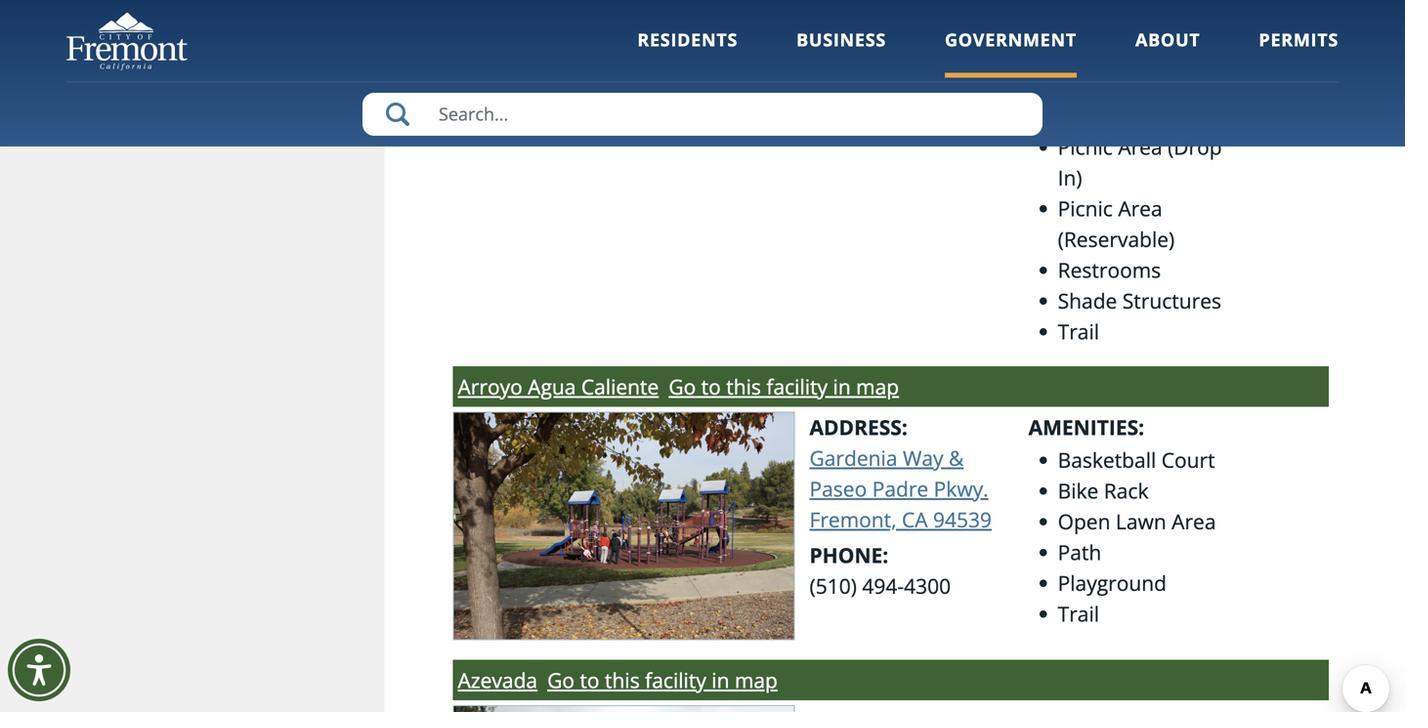 Task type: describe. For each thing, give the bounding box(es) containing it.
agua
[[528, 373, 576, 401]]

area up (reservable)
[[1118, 194, 1163, 222]]

address:
[[810, 413, 908, 441]]

lawn inside amenities: basketball court bike rack open lawn area path playground trail
[[1116, 508, 1167, 535]]

ardenwood historic-5 image
[[453, 0, 795, 140]]

(510)
[[810, 572, 857, 600]]

0 vertical spatial this
[[726, 373, 761, 401]]

path inside community garden open lawn area parking lot path picnic area (drop in) picnic area (reservable) restrooms shade structures trail
[[1058, 102, 1102, 130]]

caliente
[[581, 373, 659, 401]]

rack
[[1104, 477, 1149, 505]]

permits
[[1259, 28, 1339, 52]]

go to this facility in map link for in
[[547, 665, 778, 696]]

court
[[1162, 446, 1215, 474]]

(reservable)
[[1058, 225, 1175, 253]]

in)
[[1058, 164, 1082, 191]]

1 picnic from the top
[[1058, 133, 1113, 161]]

bike
[[1058, 477, 1099, 505]]

permits link
[[1259, 28, 1339, 78]]

amenities:
[[1029, 413, 1144, 441]]

fremont,
[[810, 506, 897, 533]]

0 horizontal spatial go
[[547, 666, 575, 694]]

494-
[[862, 572, 904, 600]]

1 horizontal spatial go
[[669, 373, 696, 401]]

0 horizontal spatial map
[[735, 666, 778, 694]]

playground
[[1058, 569, 1167, 597]]

shade
[[1058, 287, 1117, 315]]

trail inside amenities: basketball court bike rack open lawn area path playground trail
[[1058, 600, 1099, 628]]

0 vertical spatial map
[[856, 373, 899, 401]]

(drop
[[1168, 133, 1222, 161]]

azevada
[[458, 666, 538, 694]]

parking
[[1058, 71, 1130, 99]]

ca
[[902, 506, 928, 533]]

way
[[903, 444, 944, 472]]

arroyo
[[458, 373, 523, 401]]

about link
[[1135, 28, 1200, 78]]

94539
[[933, 506, 992, 533]]

basketball
[[1058, 446, 1156, 474]]

about
[[1135, 28, 1200, 52]]

path inside amenities: basketball court bike rack open lawn area path playground trail
[[1058, 538, 1102, 566]]

community garden open lawn area parking lot path picnic area (drop in) picnic area (reservable) restrooms shade structures trail
[[1058, 0, 1222, 345]]



Task type: locate. For each thing, give the bounding box(es) containing it.
area inside amenities: basketball court bike rack open lawn area path playground trail
[[1172, 508, 1216, 535]]

business link
[[797, 28, 886, 78]]

business
[[797, 28, 886, 52]]

arroyo agua caliente image
[[453, 412, 795, 640]]

area left the (drop
[[1118, 133, 1163, 161]]

trail
[[1058, 317, 1099, 345], [1058, 600, 1099, 628]]

2 trail from the top
[[1058, 600, 1099, 628]]

gardenia
[[810, 444, 898, 472]]

2 path from the top
[[1058, 538, 1102, 566]]

area down court
[[1172, 508, 1216, 535]]

go to this facility in map link for this
[[669, 371, 899, 402]]

0 horizontal spatial this
[[605, 666, 640, 694]]

go to this facility in map link up azeveda image
[[547, 665, 778, 696]]

1 path from the top
[[1058, 102, 1102, 130]]

to
[[701, 373, 721, 401], [580, 666, 600, 694]]

0 vertical spatial open
[[1058, 40, 1111, 68]]

open inside amenities: basketball court bike rack open lawn area path playground trail
[[1058, 508, 1111, 535]]

go
[[669, 373, 696, 401], [547, 666, 575, 694]]

area up the (drop
[[1172, 40, 1216, 68]]

lawn inside community garden open lawn area parking lot path picnic area (drop in) picnic area (reservable) restrooms shade structures trail
[[1116, 40, 1167, 68]]

1 horizontal spatial this
[[726, 373, 761, 401]]

go right caliente in the left of the page
[[669, 373, 696, 401]]

go to this facility in map link
[[669, 371, 899, 402], [547, 665, 778, 696]]

go right azevada
[[547, 666, 575, 694]]

0 vertical spatial go
[[669, 373, 696, 401]]

lot
[[1135, 71, 1166, 99]]

1 horizontal spatial in
[[833, 373, 851, 401]]

arroyo agua caliente go to this facility in map
[[458, 373, 899, 401]]

to up azeveda image
[[580, 666, 600, 694]]

2 open from the top
[[1058, 508, 1111, 535]]

2 lawn from the top
[[1116, 508, 1167, 535]]

amenities: basketball court bike rack open lawn area path playground trail
[[1029, 413, 1216, 628]]

0 vertical spatial trail
[[1058, 317, 1099, 345]]

picnic down in)
[[1058, 194, 1113, 222]]

0 vertical spatial in
[[833, 373, 851, 401]]

path
[[1058, 102, 1102, 130], [1058, 538, 1102, 566]]

azevada go to this facility in map
[[458, 666, 778, 694]]

1 vertical spatial open
[[1058, 508, 1111, 535]]

0 vertical spatial go to this facility in map link
[[669, 371, 899, 402]]

padre
[[872, 475, 929, 503]]

1 trail from the top
[[1058, 317, 1099, 345]]

1 open from the top
[[1058, 40, 1111, 68]]

1 vertical spatial in
[[712, 666, 729, 694]]

1 lawn from the top
[[1116, 40, 1167, 68]]

lawn down rack
[[1116, 508, 1167, 535]]

4300
[[904, 572, 951, 600]]

garden
[[1058, 10, 1129, 38]]

in
[[833, 373, 851, 401], [712, 666, 729, 694]]

phone:
[[810, 541, 889, 569]]

trail inside community garden open lawn area parking lot path picnic area (drop in) picnic area (reservable) restrooms shade structures trail
[[1058, 317, 1099, 345]]

pkwy.
[[934, 475, 989, 503]]

1 vertical spatial go
[[547, 666, 575, 694]]

1 horizontal spatial facility
[[767, 373, 828, 401]]

restrooms
[[1058, 256, 1161, 284]]

open
[[1058, 40, 1111, 68], [1058, 508, 1111, 535]]

area
[[1172, 40, 1216, 68], [1118, 133, 1163, 161], [1118, 194, 1163, 222], [1172, 508, 1216, 535]]

facility up address:
[[767, 373, 828, 401]]

open down garden
[[1058, 40, 1111, 68]]

0 vertical spatial to
[[701, 373, 721, 401]]

Search text field
[[363, 93, 1043, 136]]

1 horizontal spatial to
[[701, 373, 721, 401]]

1 vertical spatial trail
[[1058, 600, 1099, 628]]

lawn up "lot"
[[1116, 40, 1167, 68]]

facility up azeveda image
[[645, 666, 706, 694]]

residents
[[638, 28, 738, 52]]

lawn
[[1116, 40, 1167, 68], [1116, 508, 1167, 535]]

open down bike at right bottom
[[1058, 508, 1111, 535]]

0 horizontal spatial in
[[712, 666, 729, 694]]

trail down playground
[[1058, 600, 1099, 628]]

path up playground
[[1058, 538, 1102, 566]]

go to this facility in map link up address:
[[669, 371, 899, 402]]

0 vertical spatial lawn
[[1116, 40, 1167, 68]]

community
[[1058, 0, 1169, 7]]

address: gardenia way & paseo padre pkwy. fremont, ca 94539 phone: (510) 494-4300
[[810, 413, 992, 600]]

azevada link
[[458, 665, 538, 696]]

facility
[[767, 373, 828, 401], [645, 666, 706, 694]]

1 vertical spatial map
[[735, 666, 778, 694]]

(510) 494-4300 link
[[810, 572, 951, 600]]

&
[[949, 444, 964, 472]]

1 vertical spatial this
[[605, 666, 640, 694]]

1 vertical spatial to
[[580, 666, 600, 694]]

government
[[945, 28, 1077, 52]]

to right caliente in the left of the page
[[701, 373, 721, 401]]

0 vertical spatial facility
[[767, 373, 828, 401]]

open inside community garden open lawn area parking lot path picnic area (drop in) picnic area (reservable) restrooms shade structures trail
[[1058, 40, 1111, 68]]

azeveda image
[[453, 705, 795, 712]]

picnic up in)
[[1058, 133, 1113, 161]]

1 vertical spatial path
[[1058, 538, 1102, 566]]

0 vertical spatial path
[[1058, 102, 1102, 130]]

government link
[[945, 28, 1077, 78]]

path down parking
[[1058, 102, 1102, 130]]

arroyo agua caliente link
[[458, 371, 659, 402]]

1 vertical spatial lawn
[[1116, 508, 1167, 535]]

structures
[[1123, 287, 1222, 315]]

1 vertical spatial picnic
[[1058, 194, 1113, 222]]

map
[[856, 373, 899, 401], [735, 666, 778, 694]]

0 vertical spatial picnic
[[1058, 133, 1113, 161]]

2 picnic from the top
[[1058, 194, 1113, 222]]

paseo
[[810, 475, 867, 503]]

1 vertical spatial go to this facility in map link
[[547, 665, 778, 696]]

1 vertical spatial facility
[[645, 666, 706, 694]]

0 horizontal spatial to
[[580, 666, 600, 694]]

picnic
[[1058, 133, 1113, 161], [1058, 194, 1113, 222]]

1 horizontal spatial map
[[856, 373, 899, 401]]

this
[[726, 373, 761, 401], [605, 666, 640, 694]]

trail down shade
[[1058, 317, 1099, 345]]

residents link
[[638, 28, 738, 78]]

0 horizontal spatial facility
[[645, 666, 706, 694]]



Task type: vqa. For each thing, say whether or not it's contained in the screenshot.
Silicon
no



